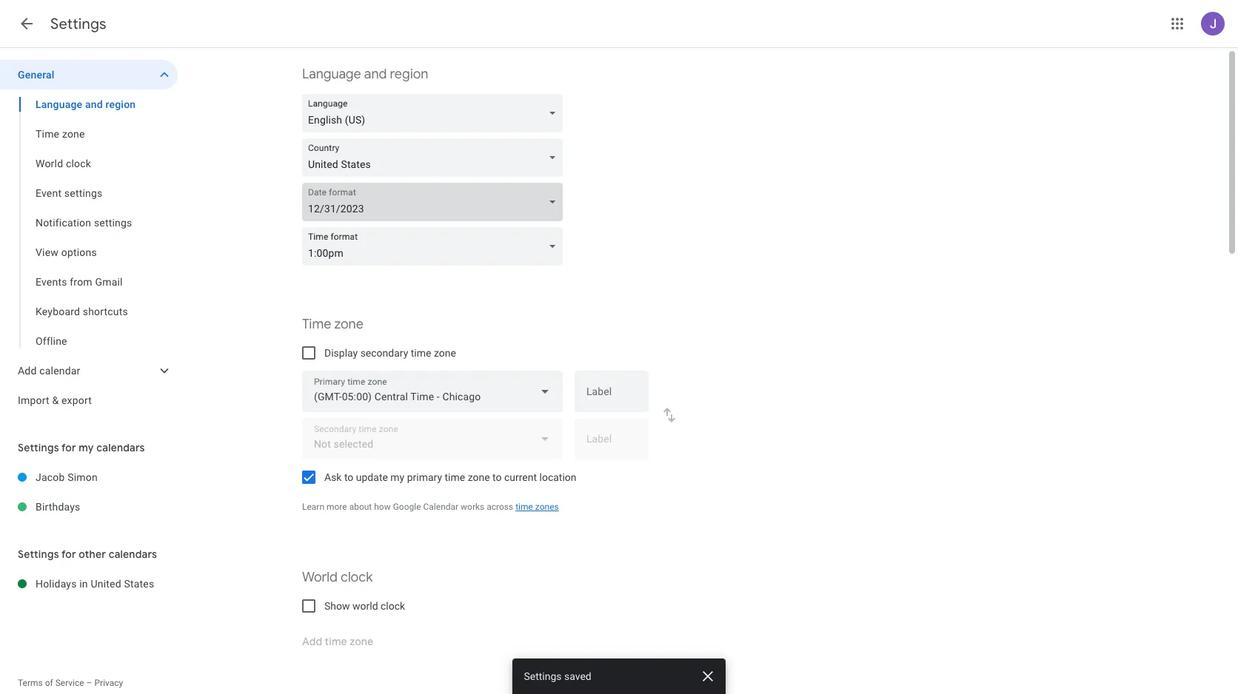 Task type: locate. For each thing, give the bounding box(es) containing it.
1 vertical spatial settings
[[94, 217, 132, 229]]

0 vertical spatial region
[[390, 66, 428, 83]]

service
[[55, 679, 84, 689]]

0 vertical spatial language
[[302, 66, 361, 83]]

calendar
[[423, 502, 459, 513]]

world
[[36, 158, 63, 170], [302, 570, 338, 587]]

go back image
[[18, 15, 36, 33]]

1 vertical spatial world
[[302, 570, 338, 587]]

to left current
[[493, 472, 502, 484]]

Label for primary time zone. text field
[[587, 387, 637, 407]]

settings for event settings
[[64, 187, 103, 199]]

holidays in united states link
[[36, 570, 178, 599]]

world clock up the "show"
[[302, 570, 373, 587]]

&
[[52, 395, 59, 407]]

zone
[[62, 128, 85, 140], [334, 316, 364, 333], [434, 347, 456, 359], [468, 472, 490, 484]]

0 horizontal spatial and
[[85, 99, 103, 110]]

display secondary time zone
[[324, 347, 456, 359]]

1 horizontal spatial region
[[390, 66, 428, 83]]

clock right world
[[381, 601, 405, 613]]

general
[[18, 69, 55, 81]]

settings for my calendars tree
[[0, 463, 178, 522]]

1 vertical spatial my
[[391, 472, 405, 484]]

holidays in united states tree item
[[0, 570, 178, 599]]

0 horizontal spatial time
[[36, 128, 59, 140]]

time
[[36, 128, 59, 140], [302, 316, 331, 333]]

settings for other calendars
[[18, 548, 157, 561]]

zone right secondary
[[434, 347, 456, 359]]

learn more about how google calendar works across time zones
[[302, 502, 559, 513]]

clock up show world clock
[[341, 570, 373, 587]]

time right 'primary' at the bottom of the page
[[445, 472, 465, 484]]

clock up event settings
[[66, 158, 91, 170]]

world up "event"
[[36, 158, 63, 170]]

in
[[79, 579, 88, 590]]

keyboard
[[36, 306, 80, 318]]

import
[[18, 395, 49, 407]]

1 vertical spatial clock
[[341, 570, 373, 587]]

my up the jacob simon tree item
[[79, 441, 94, 455]]

events from gmail
[[36, 276, 123, 288]]

calendars up the jacob simon tree item
[[96, 441, 145, 455]]

language
[[302, 66, 361, 83], [36, 99, 82, 110]]

1 horizontal spatial time
[[445, 472, 465, 484]]

0 horizontal spatial to
[[344, 472, 354, 484]]

world clock up event settings
[[36, 158, 91, 170]]

1 vertical spatial region
[[106, 99, 136, 110]]

tree
[[0, 60, 178, 416]]

keyboard shortcuts
[[36, 306, 128, 318]]

settings
[[50, 15, 107, 33], [18, 441, 59, 455], [18, 548, 59, 561], [524, 671, 562, 683]]

my right update
[[391, 472, 405, 484]]

settings for settings for my calendars
[[18, 441, 59, 455]]

states
[[124, 579, 154, 590]]

ask to update my primary time zone to current location
[[324, 472, 577, 484]]

to right ask
[[344, 472, 354, 484]]

and
[[364, 66, 387, 83], [85, 99, 103, 110]]

2 horizontal spatial time
[[516, 502, 533, 513]]

0 horizontal spatial clock
[[66, 158, 91, 170]]

2 vertical spatial time
[[516, 502, 533, 513]]

zones
[[535, 502, 559, 513]]

location
[[540, 472, 577, 484]]

1 vertical spatial and
[[85, 99, 103, 110]]

0 horizontal spatial time zone
[[36, 128, 85, 140]]

tree containing general
[[0, 60, 178, 416]]

time zone up display
[[302, 316, 364, 333]]

clock
[[66, 158, 91, 170], [341, 570, 373, 587], [381, 601, 405, 613]]

0 vertical spatial for
[[61, 441, 76, 455]]

2 for from the top
[[61, 548, 76, 561]]

Label for secondary time zone. text field
[[587, 434, 637, 455]]

for
[[61, 441, 76, 455], [61, 548, 76, 561]]

2 horizontal spatial clock
[[381, 601, 405, 613]]

0 vertical spatial world clock
[[36, 158, 91, 170]]

update
[[356, 472, 388, 484]]

how
[[374, 502, 391, 513]]

united
[[91, 579, 121, 590]]

birthdays
[[36, 501, 80, 513]]

0 vertical spatial world
[[36, 158, 63, 170]]

time up "event"
[[36, 128, 59, 140]]

display
[[324, 347, 358, 359]]

0 horizontal spatial language
[[36, 99, 82, 110]]

calendars up states
[[109, 548, 157, 561]]

0 horizontal spatial region
[[106, 99, 136, 110]]

saved
[[565, 671, 592, 683]]

view options
[[36, 247, 97, 259]]

settings for my calendars
[[18, 441, 145, 455]]

language and region
[[302, 66, 428, 83], [36, 99, 136, 110]]

0 horizontal spatial language and region
[[36, 99, 136, 110]]

time up display
[[302, 316, 331, 333]]

1 vertical spatial for
[[61, 548, 76, 561]]

region
[[390, 66, 428, 83], [106, 99, 136, 110]]

for up jacob simon
[[61, 441, 76, 455]]

notification
[[36, 217, 91, 229]]

settings up options
[[94, 217, 132, 229]]

view
[[36, 247, 59, 259]]

0 horizontal spatial world clock
[[36, 158, 91, 170]]

group
[[0, 90, 178, 356]]

1 horizontal spatial time
[[302, 316, 331, 333]]

1 vertical spatial calendars
[[109, 548, 157, 561]]

world up the "show"
[[302, 570, 338, 587]]

simon
[[68, 472, 98, 484]]

event
[[36, 187, 62, 199]]

world clock
[[36, 158, 91, 170], [302, 570, 373, 587]]

settings
[[64, 187, 103, 199], [94, 217, 132, 229]]

1 horizontal spatial and
[[364, 66, 387, 83]]

time left zones
[[516, 502, 533, 513]]

1 vertical spatial time zone
[[302, 316, 364, 333]]

None field
[[302, 94, 569, 133], [302, 139, 569, 177], [302, 183, 569, 221], [302, 227, 569, 266], [302, 371, 563, 413], [302, 94, 569, 133], [302, 139, 569, 177], [302, 183, 569, 221], [302, 227, 569, 266], [302, 371, 563, 413]]

offline
[[36, 336, 67, 347]]

other
[[79, 548, 106, 561]]

time zone up event settings
[[36, 128, 85, 140]]

birthdays tree item
[[0, 493, 178, 522]]

terms
[[18, 679, 43, 689]]

world
[[353, 601, 378, 613]]

shortcuts
[[83, 306, 128, 318]]

calendars for settings for other calendars
[[109, 548, 157, 561]]

0 vertical spatial calendars
[[96, 441, 145, 455]]

1 horizontal spatial world
[[302, 570, 338, 587]]

1 horizontal spatial language and region
[[302, 66, 428, 83]]

0 horizontal spatial my
[[79, 441, 94, 455]]

privacy link
[[94, 679, 123, 689]]

calendars
[[96, 441, 145, 455], [109, 548, 157, 561]]

1 horizontal spatial world clock
[[302, 570, 373, 587]]

settings left saved
[[524, 671, 562, 683]]

2 to from the left
[[493, 472, 502, 484]]

0 vertical spatial time
[[411, 347, 431, 359]]

calendar
[[39, 365, 80, 377]]

settings up jacob
[[18, 441, 59, 455]]

0 vertical spatial time
[[36, 128, 59, 140]]

0 vertical spatial settings
[[64, 187, 103, 199]]

settings up holidays
[[18, 548, 59, 561]]

of
[[45, 679, 53, 689]]

time inside group
[[36, 128, 59, 140]]

1 vertical spatial language
[[36, 99, 82, 110]]

1 vertical spatial time
[[445, 472, 465, 484]]

settings up notification settings
[[64, 187, 103, 199]]

to
[[344, 472, 354, 484], [493, 472, 502, 484]]

0 vertical spatial language and region
[[302, 66, 428, 83]]

general tree item
[[0, 60, 178, 90]]

1 vertical spatial time
[[302, 316, 331, 333]]

across
[[487, 502, 513, 513]]

time
[[411, 347, 431, 359], [445, 472, 465, 484], [516, 502, 533, 513]]

for left other
[[61, 548, 76, 561]]

add
[[18, 365, 37, 377]]

1 to from the left
[[344, 472, 354, 484]]

my
[[79, 441, 94, 455], [391, 472, 405, 484]]

holidays in united states
[[36, 579, 154, 590]]

settings right go back icon
[[50, 15, 107, 33]]

primary
[[407, 472, 442, 484]]

group containing language and region
[[0, 90, 178, 356]]

1 horizontal spatial to
[[493, 472, 502, 484]]

time right secondary
[[411, 347, 431, 359]]

time zone
[[36, 128, 85, 140], [302, 316, 364, 333]]

1 for from the top
[[61, 441, 76, 455]]



Task type: vqa. For each thing, say whether or not it's contained in the screenshot.
current at the bottom of the page
yes



Task type: describe. For each thing, give the bounding box(es) containing it.
0 vertical spatial clock
[[66, 158, 91, 170]]

events
[[36, 276, 67, 288]]

1 vertical spatial language and region
[[36, 99, 136, 110]]

1 horizontal spatial time zone
[[302, 316, 364, 333]]

birthdays link
[[36, 493, 178, 522]]

jacob simon
[[36, 472, 98, 484]]

holidays
[[36, 579, 77, 590]]

google
[[393, 502, 421, 513]]

settings for settings saved
[[524, 671, 562, 683]]

settings for settings
[[50, 15, 107, 33]]

zone up works
[[468, 472, 490, 484]]

for for my
[[61, 441, 76, 455]]

export
[[61, 395, 92, 407]]

show
[[324, 601, 350, 613]]

jacob simon tree item
[[0, 463, 178, 493]]

learn
[[302, 502, 324, 513]]

zone up event settings
[[62, 128, 85, 140]]

terms of service link
[[18, 679, 84, 689]]

add calendar
[[18, 365, 80, 377]]

import & export
[[18, 395, 92, 407]]

0 vertical spatial time zone
[[36, 128, 85, 140]]

gmail
[[95, 276, 123, 288]]

1 horizontal spatial language
[[302, 66, 361, 83]]

calendars for settings for my calendars
[[96, 441, 145, 455]]

ask
[[324, 472, 342, 484]]

options
[[61, 247, 97, 259]]

0 vertical spatial and
[[364, 66, 387, 83]]

from
[[70, 276, 92, 288]]

1 vertical spatial world clock
[[302, 570, 373, 587]]

settings for settings for other calendars
[[18, 548, 59, 561]]

works
[[461, 502, 485, 513]]

0 vertical spatial my
[[79, 441, 94, 455]]

settings heading
[[50, 15, 107, 33]]

zone up display
[[334, 316, 364, 333]]

1 horizontal spatial clock
[[341, 570, 373, 587]]

secondary
[[360, 347, 408, 359]]

settings for notification settings
[[94, 217, 132, 229]]

0 horizontal spatial time
[[411, 347, 431, 359]]

privacy
[[94, 679, 123, 689]]

current
[[504, 472, 537, 484]]

1 horizontal spatial my
[[391, 472, 405, 484]]

0 horizontal spatial world
[[36, 158, 63, 170]]

and inside group
[[85, 99, 103, 110]]

–
[[86, 679, 92, 689]]

event settings
[[36, 187, 103, 199]]

more
[[327, 502, 347, 513]]

about
[[349, 502, 372, 513]]

time zones link
[[516, 502, 559, 513]]

2 vertical spatial clock
[[381, 601, 405, 613]]

notification settings
[[36, 217, 132, 229]]

jacob
[[36, 472, 65, 484]]

settings saved
[[524, 671, 592, 683]]

show world clock
[[324, 601, 405, 613]]

terms of service – privacy
[[18, 679, 123, 689]]

for for other
[[61, 548, 76, 561]]



